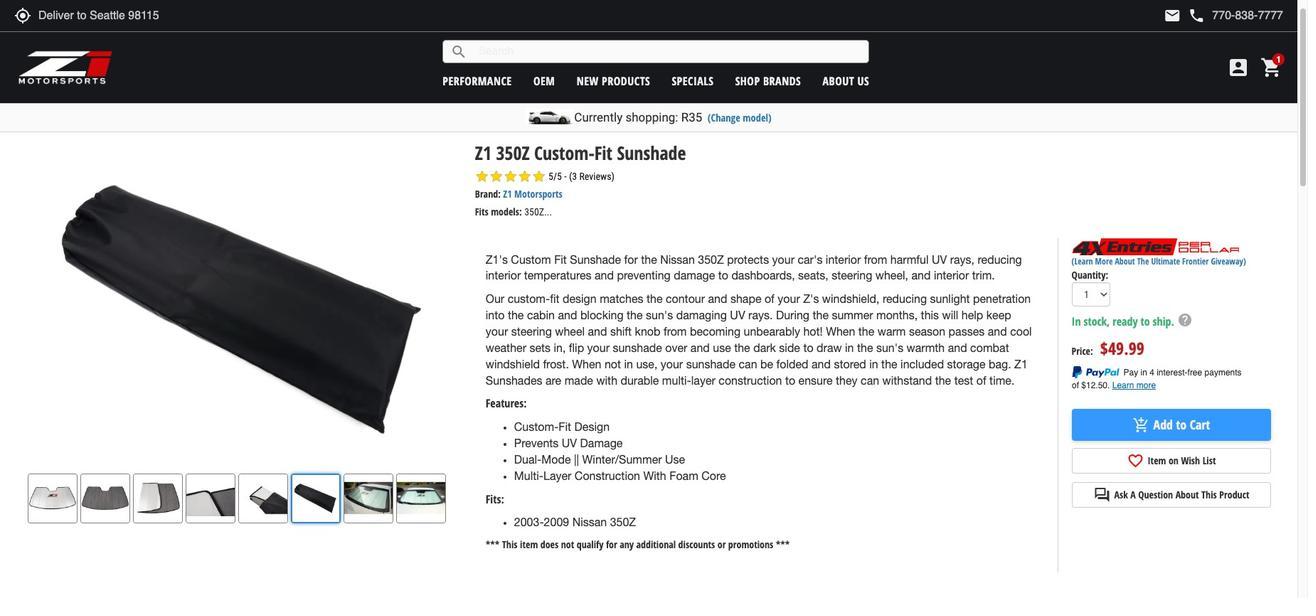 Task type: vqa. For each thing, say whether or not it's contained in the screenshot.
"SHOW MORE"
no



Task type: locate. For each thing, give the bounding box(es) containing it.
350z inside z1 350z custom-fit sunshade star star star star star 5/5 - (3 reviews) brand: z1 motorsports fits models: 350z...
[[496, 140, 530, 166]]

2 horizontal spatial interior
[[934, 269, 969, 282]]

our custom-fit design matches the contour and shape of your z's windshield, reducing sunlight penetration into the cabin and blocking the sun's damaging uv rays. during the summer months, this will help keep your steering wheel and shift knob from becoming unbearably hot! when the warm season passes and cool weather sets in, flip your sunshade over and use the dark side to draw in the sun's warmth and combat windshield frost. when not in use, your sunshade can be folded and stored in the included storage bag. z1 sunshades are made with durable multi-layer construction to ensure they can withstand the test of time.
[[486, 293, 1032, 387]]

steering
[[832, 269, 872, 282], [511, 325, 552, 338]]

over
[[665, 341, 687, 354]]

the left the test
[[935, 374, 951, 387]]

about inside question_answer ask a question about this product
[[1176, 488, 1199, 502]]

qualify
[[577, 538, 604, 551]]

350z up any
[[610, 516, 636, 529]]

1 horizontal spatial when
[[826, 325, 855, 338]]

350z
[[496, 140, 530, 166], [698, 253, 724, 266], [610, 516, 636, 529]]

0 vertical spatial reducing
[[978, 253, 1022, 266]]

0 horizontal spatial reducing
[[883, 293, 927, 305]]

2 vertical spatial about
[[1176, 488, 1199, 502]]

0 vertical spatial custom-
[[534, 140, 594, 166]]

z1's
[[486, 253, 508, 266]]

$49.99
[[1100, 336, 1144, 360]]

account_box link
[[1223, 56, 1253, 79]]

when up made
[[572, 358, 601, 370]]

0 horizontal spatial about
[[823, 73, 854, 89]]

the up hot!
[[813, 309, 829, 322]]

0 vertical spatial from
[[864, 253, 887, 266]]

1 vertical spatial 350z
[[698, 253, 724, 266]]

this inside question_answer ask a question about this product
[[1201, 488, 1217, 502]]

design
[[563, 293, 597, 305]]

1 horizontal spatial 350z
[[610, 516, 636, 529]]

when
[[826, 325, 855, 338], [572, 358, 601, 370]]

on
[[1169, 454, 1179, 468]]

1 vertical spatial reducing
[[883, 293, 927, 305]]

becoming
[[690, 325, 741, 338]]

about left the at the top right of the page
[[1115, 256, 1135, 268]]

z1 right bag.
[[1014, 358, 1028, 370]]

side
[[779, 341, 800, 354]]

sunshade down shopping: at the top of page
[[617, 140, 686, 166]]

0 vertical spatial steering
[[832, 269, 872, 282]]

*** left item on the left bottom of the page
[[486, 538, 500, 551]]

from inside "our custom-fit design matches the contour and shape of your z's windshield, reducing sunlight penetration into the cabin and blocking the sun's damaging uv rays. during the summer months, this will help keep your steering wheel and shift knob from becoming unbearably hot! when the warm season passes and cool weather sets in, flip your sunshade over and use the dark side to draw in the sun's warmth and combat windshield frost. when not in use, your sunshade can be folded and stored in the included storage bag. z1 sunshades are made with durable multi-layer construction to ensure they can withstand the test of time."
[[664, 325, 687, 338]]

uv up ||
[[562, 437, 577, 450]]

0 vertical spatial uv
[[932, 253, 947, 266]]

and down keep
[[988, 325, 1007, 338]]

item
[[520, 538, 538, 551]]

for left any
[[606, 538, 617, 551]]

0 horizontal spatial nissan
[[572, 516, 607, 529]]

help inside the in stock, ready to ship. help
[[1177, 312, 1193, 328]]

and up "storage"
[[948, 341, 967, 354]]

star
[[475, 169, 489, 184], [489, 169, 503, 184], [503, 169, 518, 184], [518, 169, 532, 184], [532, 169, 546, 184]]

interior down z1's
[[486, 269, 521, 282]]

and up ensure
[[812, 358, 831, 370]]

this left item on the left bottom of the page
[[502, 538, 518, 551]]

of
[[765, 293, 775, 305], [976, 374, 986, 387]]

and down harmful
[[912, 269, 931, 282]]

1 vertical spatial about
[[1115, 256, 1135, 268]]

350z up z1 motorsports link
[[496, 140, 530, 166]]

1 horizontal spatial reducing
[[978, 253, 1022, 266]]

to right the add
[[1176, 416, 1187, 433]]

mail link
[[1164, 7, 1181, 24]]

0 horizontal spatial 350z
[[496, 140, 530, 166]]

durable
[[621, 374, 659, 387]]

0 horizontal spatial sun's
[[646, 309, 673, 322]]

passes
[[949, 325, 985, 338]]

product
[[1219, 488, 1249, 502]]

uv down shape
[[730, 309, 745, 322]]

1 horizontal spatial interior
[[826, 253, 861, 266]]

in
[[845, 341, 854, 354], [624, 358, 633, 370], [869, 358, 878, 370]]

not inside "our custom-fit design matches the contour and shape of your z's windshield, reducing sunlight penetration into the cabin and blocking the sun's damaging uv rays. during the summer months, this will help keep your steering wheel and shift knob from becoming unbearably hot! when the warm season passes and cool weather sets in, flip your sunshade over and use the dark side to draw in the sun's warmth and combat windshield frost. when not in use, your sunshade can be folded and stored in the included storage bag. z1 sunshades are made with durable multi-layer construction to ensure they can withstand the test of time."
[[605, 358, 621, 370]]

stored
[[834, 358, 866, 370]]

new
[[577, 73, 599, 89]]

(change model) link
[[708, 111, 772, 124]]

this
[[921, 309, 939, 322]]

performance
[[443, 73, 512, 89]]

shape
[[730, 293, 761, 305]]

prevents
[[514, 437, 559, 450]]

uv
[[932, 253, 947, 266], [730, 309, 745, 322], [562, 437, 577, 450]]

350z up damage
[[698, 253, 724, 266]]

1 vertical spatial sunshade
[[686, 358, 736, 370]]

1 horizontal spatial not
[[605, 358, 621, 370]]

interior down rays,
[[934, 269, 969, 282]]

1 horizontal spatial uv
[[730, 309, 745, 322]]

2 horizontal spatial 350z
[[698, 253, 724, 266]]

withstand
[[882, 374, 932, 387]]

*** right promotions on the right bottom of the page
[[776, 538, 790, 551]]

when up draw
[[826, 325, 855, 338]]

1 vertical spatial sun's
[[876, 341, 904, 354]]

new products
[[577, 73, 650, 89]]

about right question
[[1176, 488, 1199, 502]]

help right ship.
[[1177, 312, 1193, 328]]

about left us at the right
[[823, 73, 854, 89]]

products
[[602, 73, 650, 89]]

help inside "our custom-fit design matches the contour and shape of your z's windshield, reducing sunlight penetration into the cabin and blocking the sun's damaging uv rays. during the summer months, this will help keep your steering wheel and shift knob from becoming unbearably hot! when the warm season passes and cool weather sets in, flip your sunshade over and use the dark side to draw in the sun's warmth and combat windshield frost. when not in use, your sunshade can be folded and stored in the included storage bag. z1 sunshades are made with durable multi-layer construction to ensure they can withstand the test of time."
[[962, 309, 983, 322]]

your
[[772, 253, 795, 266], [778, 293, 800, 305], [486, 325, 508, 338], [587, 341, 610, 354], [661, 358, 683, 370]]

steering up sets
[[511, 325, 552, 338]]

your up dashboards, on the top right of page
[[772, 253, 795, 266]]

flip
[[569, 341, 584, 354]]

0 horizontal spatial uv
[[562, 437, 577, 450]]

can right they
[[861, 374, 879, 387]]

wish
[[1181, 454, 1200, 468]]

months,
[[876, 309, 918, 322]]

1 vertical spatial of
[[976, 374, 986, 387]]

the down 'summer'
[[858, 325, 874, 338]]

2 horizontal spatial uv
[[932, 253, 947, 266]]

custom-
[[508, 293, 550, 305]]

fit inside custom-fit design prevents uv damage dual-mode || winter/summer use multi-layer construction with foam core
[[559, 421, 571, 433]]

and
[[595, 269, 614, 282], [912, 269, 931, 282], [708, 293, 727, 305], [558, 309, 577, 322], [588, 325, 607, 338], [988, 325, 1007, 338], [691, 341, 710, 354], [948, 341, 967, 354], [812, 358, 831, 370]]

z1 up brand: at the left of page
[[475, 140, 491, 166]]

1 vertical spatial from
[[664, 325, 687, 338]]

sunshades
[[486, 374, 542, 387]]

1 horizontal spatial nissan
[[660, 253, 695, 266]]

custom- up 5/5 - at left top
[[534, 140, 594, 166]]

0 horizontal spatial can
[[739, 358, 757, 370]]

fit down "currently"
[[594, 140, 612, 166]]

your right flip
[[587, 341, 610, 354]]

for up the preventing
[[624, 253, 638, 266]]

sunshade
[[613, 341, 662, 354], [686, 358, 736, 370]]

steering up windshield,
[[832, 269, 872, 282]]

1 vertical spatial for
[[606, 538, 617, 551]]

1 vertical spatial sunshade
[[570, 253, 621, 266]]

warmth
[[907, 341, 945, 354]]

draw
[[817, 341, 842, 354]]

1 horizontal spatial help
[[1177, 312, 1193, 328]]

0 vertical spatial sunshade
[[617, 140, 686, 166]]

ask
[[1114, 488, 1128, 502]]

0 vertical spatial nissan
[[660, 253, 695, 266]]

of up rays.
[[765, 293, 775, 305]]

1 horizontal spatial sunshade
[[686, 358, 736, 370]]

0 vertical spatial for
[[624, 253, 638, 266]]

the down the preventing
[[647, 293, 663, 305]]

0 horizontal spatial steering
[[511, 325, 552, 338]]

unbearably
[[744, 325, 800, 338]]

help up passes
[[962, 309, 983, 322]]

your up during
[[778, 293, 800, 305]]

1 *** from the left
[[486, 538, 500, 551]]

sunshade inside z1 350z custom-fit sunshade star star star star star 5/5 - (3 reviews) brand: z1 motorsports fits models: 350z...
[[617, 140, 686, 166]]

nissan inside z1's custom fit sunshade for the nissan 350z protects your car's interior from harmful uv rays, reducing interior temperatures and preventing damage to dashboards, seats, steering wheel, and interior trim.
[[660, 253, 695, 266]]

specials link
[[672, 73, 714, 89]]

2 horizontal spatial z1
[[1014, 358, 1028, 370]]

the inside z1's custom fit sunshade for the nissan 350z protects your car's interior from harmful uv rays, reducing interior temperatures and preventing damage to dashboards, seats, steering wheel, and interior trim.
[[641, 253, 657, 266]]

1 horizontal spatial ***
[[776, 538, 790, 551]]

from up the 'wheel,'
[[864, 253, 887, 266]]

reducing inside z1's custom fit sunshade for the nissan 350z protects your car's interior from harmful uv rays, reducing interior temperatures and preventing damage to dashboards, seats, steering wheel, and interior trim.
[[978, 253, 1022, 266]]

1 horizontal spatial steering
[[832, 269, 872, 282]]

sunshade up use,
[[613, 341, 662, 354]]

and left use
[[691, 341, 710, 354]]

they
[[836, 374, 858, 387]]

fit left design
[[559, 421, 571, 433]]

the up withstand
[[881, 358, 897, 370]]

uv inside custom-fit design prevents uv damage dual-mode || winter/summer use multi-layer construction with foam core
[[562, 437, 577, 450]]

phone link
[[1188, 7, 1283, 24]]

z1 up models:
[[503, 187, 512, 201]]

0 vertical spatial sun's
[[646, 309, 673, 322]]

not up with
[[605, 358, 621, 370]]

fit
[[594, 140, 612, 166], [554, 253, 567, 266], [559, 421, 571, 433]]

car's
[[798, 253, 823, 266]]

any
[[620, 538, 634, 551]]

0 vertical spatial of
[[765, 293, 775, 305]]

can up construction
[[739, 358, 757, 370]]

steering inside z1's custom fit sunshade for the nissan 350z protects your car's interior from harmful uv rays, reducing interior temperatures and preventing damage to dashboards, seats, steering wheel, and interior trim.
[[832, 269, 872, 282]]

0 horizontal spatial ***
[[486, 538, 500, 551]]

add_shopping_cart
[[1133, 417, 1150, 434]]

performance link
[[443, 73, 512, 89]]

this left "product"
[[1201, 488, 1217, 502]]

1 vertical spatial uv
[[730, 309, 745, 322]]

sun's down "warm"
[[876, 341, 904, 354]]

our
[[486, 293, 504, 305]]

4 star from the left
[[518, 169, 532, 184]]

reducing up trim.
[[978, 253, 1022, 266]]

1 vertical spatial steering
[[511, 325, 552, 338]]

custom-
[[534, 140, 594, 166], [514, 421, 559, 433]]

your inside z1's custom fit sunshade for the nissan 350z protects your car's interior from harmful uv rays, reducing interior temperatures and preventing damage to dashboards, seats, steering wheel, and interior trim.
[[772, 253, 795, 266]]

1 vertical spatial custom-
[[514, 421, 559, 433]]

1 vertical spatial fit
[[554, 253, 567, 266]]

be
[[760, 358, 773, 370]]

nissan up damage
[[660, 253, 695, 266]]

giveaway)
[[1211, 256, 1246, 268]]

custom-fit design prevents uv damage dual-mode || winter/summer use multi-layer construction with foam core
[[514, 421, 726, 482]]

dark
[[753, 341, 776, 354]]

(learn more about the ultimate frontier giveaway)
[[1072, 256, 1246, 268]]

to down folded
[[785, 374, 795, 387]]

and up wheel
[[558, 309, 577, 322]]

*** this item does not qualify for any additional discounts or promotions ***
[[486, 538, 790, 551]]

uv left rays,
[[932, 253, 947, 266]]

of right the test
[[976, 374, 986, 387]]

sun's up knob
[[646, 309, 673, 322]]

1 horizontal spatial for
[[624, 253, 638, 266]]

season
[[909, 325, 945, 338]]

reducing
[[978, 253, 1022, 266], [883, 293, 927, 305]]

to right damage
[[718, 269, 728, 282]]

2 vertical spatial z1
[[1014, 358, 1028, 370]]

to inside z1's custom fit sunshade for the nissan 350z protects your car's interior from harmful uv rays, reducing interior temperatures and preventing damage to dashboards, seats, steering wheel, and interior trim.
[[718, 269, 728, 282]]

0 vertical spatial sunshade
[[613, 341, 662, 354]]

1 vertical spatial not
[[561, 538, 574, 551]]

nissan up qualify
[[572, 516, 607, 529]]

my_location
[[14, 7, 31, 24]]

the up the preventing
[[641, 253, 657, 266]]

2 vertical spatial uv
[[562, 437, 577, 450]]

1 horizontal spatial can
[[861, 374, 879, 387]]

in up stored
[[845, 341, 854, 354]]

0 vertical spatial 350z
[[496, 140, 530, 166]]

reducing up months,
[[883, 293, 927, 305]]

to down hot!
[[803, 341, 813, 354]]

account_box
[[1227, 56, 1250, 79]]

the up knob
[[627, 309, 643, 322]]

2 vertical spatial fit
[[559, 421, 571, 433]]

interior right car's
[[826, 253, 861, 266]]

2009
[[544, 516, 569, 529]]

in left use,
[[624, 358, 633, 370]]

0 horizontal spatial this
[[502, 538, 518, 551]]

0 horizontal spatial help
[[962, 309, 983, 322]]

not right does
[[561, 538, 574, 551]]

0 vertical spatial this
[[1201, 488, 1217, 502]]

0 vertical spatial z1
[[475, 140, 491, 166]]

custom- inside z1 350z custom-fit sunshade star star star star star 5/5 - (3 reviews) brand: z1 motorsports fits models: 350z...
[[534, 140, 594, 166]]

0 horizontal spatial sunshade
[[613, 341, 662, 354]]

5/5 -
[[548, 171, 567, 182]]

temperatures
[[524, 269, 592, 282]]

favorite_border item on wish list
[[1127, 453, 1216, 470]]

currently shopping: r35 (change model)
[[574, 110, 772, 124]]

2 horizontal spatial about
[[1176, 488, 1199, 502]]

cart
[[1190, 416, 1210, 433]]

1 horizontal spatial this
[[1201, 488, 1217, 502]]

windshield
[[486, 358, 540, 370]]

sunshade up temperatures
[[570, 253, 621, 266]]

from up over
[[664, 325, 687, 338]]

to left ship.
[[1141, 314, 1150, 330]]

in right stored
[[869, 358, 878, 370]]

price: $49.99
[[1072, 336, 1144, 360]]

0 horizontal spatial when
[[572, 358, 601, 370]]

1 horizontal spatial from
[[864, 253, 887, 266]]

0 horizontal spatial from
[[664, 325, 687, 338]]

1 vertical spatial z1
[[503, 187, 512, 201]]

0 vertical spatial fit
[[594, 140, 612, 166]]

will
[[942, 309, 958, 322]]

mode
[[542, 453, 571, 466]]

fit up temperatures
[[554, 253, 567, 266]]

custom- up prevents
[[514, 421, 559, 433]]

sunshade up layer
[[686, 358, 736, 370]]

0 vertical spatial not
[[605, 358, 621, 370]]

fits
[[475, 205, 488, 219]]

shop brands link
[[735, 73, 801, 89]]



Task type: describe. For each thing, give the bounding box(es) containing it.
ensure
[[799, 374, 833, 387]]

shopping_cart link
[[1257, 56, 1283, 79]]

dashboards,
[[732, 269, 795, 282]]

fit inside z1's custom fit sunshade for the nissan 350z protects your car's interior from harmful uv rays, reducing interior temperatures and preventing damage to dashboards, seats, steering wheel, and interior trim.
[[554, 253, 567, 266]]

included
[[901, 358, 944, 370]]

bag.
[[989, 358, 1011, 370]]

frontier
[[1182, 256, 1209, 268]]

search
[[450, 43, 468, 60]]

time.
[[990, 374, 1015, 387]]

(learn more about the ultimate frontier giveaway) link
[[1072, 256, 1246, 268]]

z's
[[803, 293, 819, 305]]

with
[[596, 374, 617, 387]]

brand:
[[475, 187, 501, 201]]

penetration
[[973, 293, 1031, 305]]

1 vertical spatial nissan
[[572, 516, 607, 529]]

your down into
[[486, 325, 508, 338]]

1 horizontal spatial of
[[976, 374, 986, 387]]

2 vertical spatial 350z
[[610, 516, 636, 529]]

0 horizontal spatial in
[[624, 358, 633, 370]]

discounts
[[678, 538, 715, 551]]

2 star from the left
[[489, 169, 503, 184]]

construction
[[575, 469, 640, 482]]

1 horizontal spatial about
[[1115, 256, 1135, 268]]

seats,
[[798, 269, 828, 282]]

z1 350z custom-fit sunshade star star star star star 5/5 - (3 reviews) brand: z1 motorsports fits models: 350z...
[[475, 140, 686, 219]]

5 star from the left
[[532, 169, 546, 184]]

damage
[[674, 269, 715, 282]]

models:
[[491, 205, 522, 219]]

cool
[[1010, 325, 1032, 338]]

0 vertical spatial when
[[826, 325, 855, 338]]

warm
[[878, 325, 906, 338]]

more
[[1095, 256, 1113, 268]]

1 star from the left
[[475, 169, 489, 184]]

0 vertical spatial can
[[739, 358, 757, 370]]

the up stored
[[857, 341, 873, 354]]

a
[[1130, 488, 1136, 502]]

350z inside z1's custom fit sunshade for the nissan 350z protects your car's interior from harmful uv rays, reducing interior temperatures and preventing damage to dashboards, seats, steering wheel, and interior trim.
[[698, 253, 724, 266]]

to inside the in stock, ready to ship. help
[[1141, 314, 1150, 330]]

uv inside z1's custom fit sunshade for the nissan 350z protects your car's interior from harmful uv rays, reducing interior temperatures and preventing damage to dashboards, seats, steering wheel, and interior trim.
[[932, 253, 947, 266]]

model)
[[743, 111, 772, 124]]

z1 inside "our custom-fit design matches the contour and shape of your z's windshield, reducing sunlight penetration into the cabin and blocking the sun's damaging uv rays. during the summer months, this will help keep your steering wheel and shift knob from becoming unbearably hot! when the warm season passes and cool weather sets in, flip your sunshade over and use the dark side to draw in the sun's warmth and combat windshield frost. when not in use, your sunshade can be folded and stored in the included storage bag. z1 sunshades are made with durable multi-layer construction to ensure they can withstand the test of time."
[[1014, 358, 1028, 370]]

price:
[[1072, 344, 1093, 358]]

z1 motorsports logo image
[[18, 50, 113, 85]]

||
[[574, 453, 579, 466]]

or
[[718, 538, 726, 551]]

in
[[1072, 314, 1081, 330]]

steering inside "our custom-fit design matches the contour and shape of your z's windshield, reducing sunlight penetration into the cabin and blocking the sun's damaging uv rays. during the summer months, this will help keep your steering wheel and shift knob from becoming unbearably hot! when the warm season passes and cool weather sets in, flip your sunshade over and use the dark side to draw in the sun's warmth and combat windshield frost. when not in use, your sunshade can be folded and stored in the included storage bag. z1 sunshades are made with durable multi-layer construction to ensure they can withstand the test of time."
[[511, 325, 552, 338]]

custom- inside custom-fit design prevents uv damage dual-mode || winter/summer use multi-layer construction with foam core
[[514, 421, 559, 433]]

350z...
[[524, 206, 552, 218]]

shopping:
[[626, 110, 678, 124]]

about us
[[823, 73, 869, 89]]

with
[[643, 469, 666, 482]]

frost.
[[543, 358, 569, 370]]

sets
[[530, 341, 551, 354]]

1 vertical spatial can
[[861, 374, 879, 387]]

does
[[540, 538, 559, 551]]

ultimate
[[1151, 256, 1180, 268]]

harmful
[[890, 253, 929, 266]]

the right use
[[734, 341, 750, 354]]

sunshade inside z1's custom fit sunshade for the nissan 350z protects your car's interior from harmful uv rays, reducing interior temperatures and preventing damage to dashboards, seats, steering wheel, and interior trim.
[[570, 253, 621, 266]]

rays,
[[950, 253, 975, 266]]

1 horizontal spatial in
[[845, 341, 854, 354]]

keep
[[986, 309, 1011, 322]]

windshield,
[[822, 293, 880, 305]]

0 vertical spatial about
[[823, 73, 854, 89]]

from inside z1's custom fit sunshade for the nissan 350z protects your car's interior from harmful uv rays, reducing interior temperatures and preventing damage to dashboards, seats, steering wheel, and interior trim.
[[864, 253, 887, 266]]

rays.
[[748, 309, 773, 322]]

phone
[[1188, 7, 1205, 24]]

3 star from the left
[[503, 169, 518, 184]]

and down blocking
[[588, 325, 607, 338]]

hot!
[[803, 325, 823, 338]]

construction
[[719, 374, 782, 387]]

0 horizontal spatial for
[[606, 538, 617, 551]]

us
[[858, 73, 869, 89]]

into
[[486, 309, 505, 322]]

oem link
[[533, 73, 555, 89]]

favorite_border
[[1127, 453, 1144, 470]]

Search search field
[[468, 41, 869, 63]]

2003-2009 nissan 350z
[[514, 516, 636, 529]]

new products link
[[577, 73, 650, 89]]

sunlight
[[930, 293, 970, 305]]

(change
[[708, 111, 740, 124]]

layer
[[691, 374, 715, 387]]

list
[[1203, 454, 1216, 468]]

2 *** from the left
[[776, 538, 790, 551]]

are
[[546, 374, 561, 387]]

cabin
[[527, 309, 555, 322]]

1 vertical spatial this
[[502, 538, 518, 551]]

1 horizontal spatial z1
[[503, 187, 512, 201]]

for inside z1's custom fit sunshade for the nissan 350z protects your car's interior from harmful uv rays, reducing interior temperatures and preventing damage to dashboards, seats, steering wheel, and interior trim.
[[624, 253, 638, 266]]

about us link
[[823, 73, 869, 89]]

during
[[776, 309, 810, 322]]

the
[[1137, 256, 1149, 268]]

and up matches
[[595, 269, 614, 282]]

damaging
[[676, 309, 727, 322]]

mail phone
[[1164, 7, 1205, 24]]

0 horizontal spatial of
[[765, 293, 775, 305]]

the right into
[[508, 309, 524, 322]]

1 horizontal spatial sun's
[[876, 341, 904, 354]]

specials
[[672, 73, 714, 89]]

r35
[[681, 110, 702, 124]]

add
[[1153, 416, 1173, 433]]

test
[[954, 374, 973, 387]]

0 horizontal spatial not
[[561, 538, 574, 551]]

in stock, ready to ship. help
[[1072, 312, 1193, 330]]

z1 motorsports link
[[503, 187, 563, 201]]

question_answer ask a question about this product
[[1094, 487, 1249, 504]]

to inside add_shopping_cart add to cart
[[1176, 416, 1187, 433]]

(learn
[[1072, 256, 1093, 268]]

oem
[[533, 73, 555, 89]]

weather
[[486, 341, 526, 354]]

your down over
[[661, 358, 683, 370]]

summer
[[832, 309, 873, 322]]

uv inside "our custom-fit design matches the contour and shape of your z's windshield, reducing sunlight penetration into the cabin and blocking the sun's damaging uv rays. during the summer months, this will help keep your steering wheel and shift knob from becoming unbearably hot! when the warm season passes and cool weather sets in, flip your sunshade over and use the dark side to draw in the sun's warmth and combat windshield frost. when not in use, your sunshade can be folded and stored in the included storage bag. z1 sunshades are made with durable multi-layer construction to ensure they can withstand the test of time."
[[730, 309, 745, 322]]

wheel,
[[875, 269, 908, 282]]

2 horizontal spatial in
[[869, 358, 878, 370]]

stock,
[[1084, 314, 1110, 330]]

fit inside z1 350z custom-fit sunshade star star star star star 5/5 - (3 reviews) brand: z1 motorsports fits models: 350z...
[[594, 140, 612, 166]]

1 vertical spatial when
[[572, 358, 601, 370]]

0 horizontal spatial interior
[[486, 269, 521, 282]]

winter/summer
[[582, 453, 662, 466]]

protects
[[727, 253, 769, 266]]

ready
[[1113, 314, 1138, 330]]

and up damaging
[[708, 293, 727, 305]]

0 horizontal spatial z1
[[475, 140, 491, 166]]

reducing inside "our custom-fit design matches the contour and shape of your z's windshield, reducing sunlight penetration into the cabin and blocking the sun's damaging uv rays. during the summer months, this will help keep your steering wheel and shift knob from becoming unbearably hot! when the warm season passes and cool weather sets in, flip your sunshade over and use the dark side to draw in the sun's warmth and combat windshield frost. when not in use, your sunshade can be folded and stored in the included storage bag. z1 sunshades are made with durable multi-layer construction to ensure they can withstand the test of time."
[[883, 293, 927, 305]]



